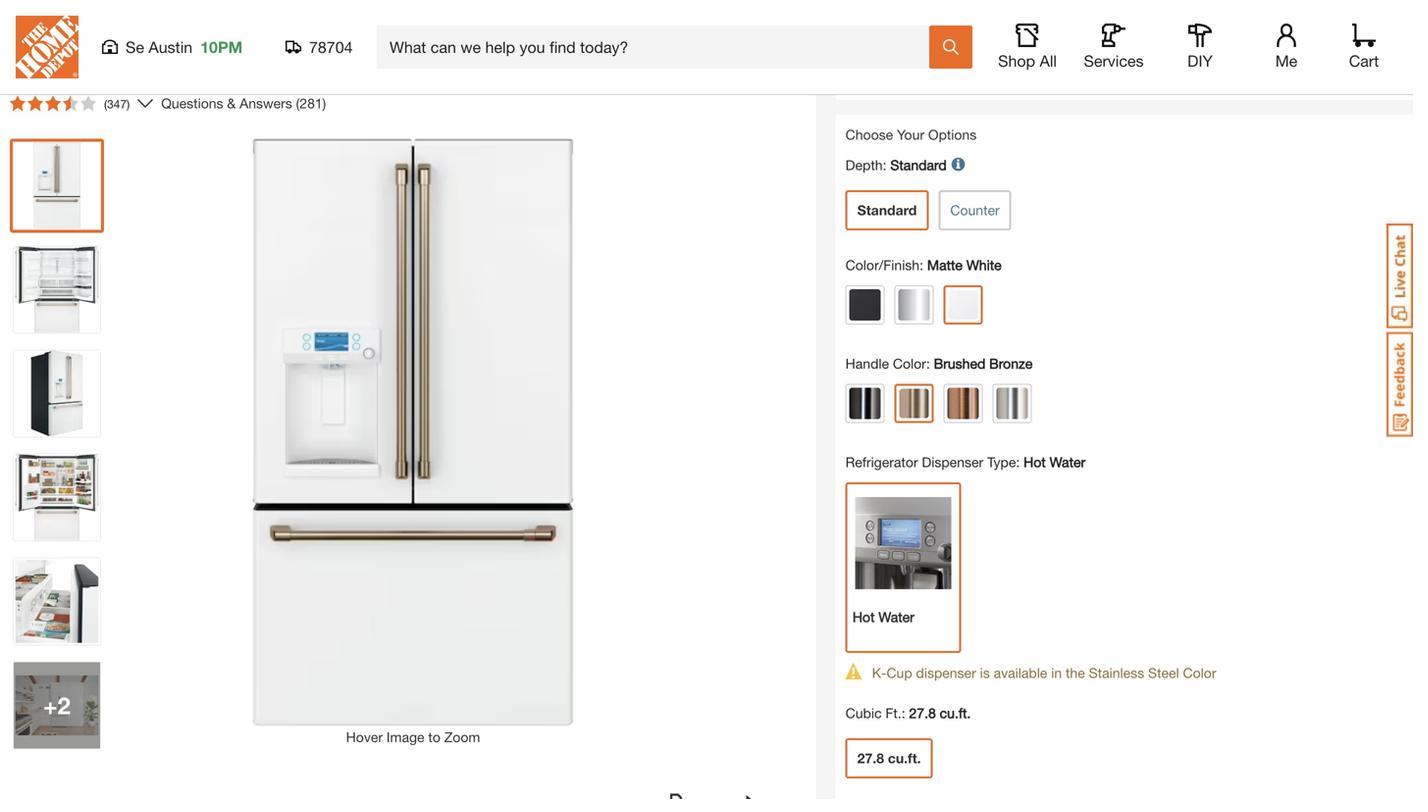 Task type: locate. For each thing, give the bounding box(es) containing it.
standard down "choose your options"
[[890, 157, 947, 173]]

view more details link
[[865, 69, 991, 88]]

choose your options
[[846, 126, 977, 143]]

standard down the depth : standard
[[857, 202, 917, 218]]

color up brushed bronze icon
[[893, 356, 926, 372]]

water right type
[[1050, 454, 1086, 470]]

1 vertical spatial refrigerator
[[846, 454, 918, 470]]

0 vertical spatial color
[[893, 356, 926, 372]]

zoom
[[444, 730, 480, 746]]

hover
[[346, 730, 383, 746]]

more
[[903, 69, 939, 88]]

0 horizontal spatial and
[[1021, 22, 1047, 40]]

color/finish : matte white
[[846, 257, 1002, 273]]

the right inside
[[1117, 45, 1139, 64]]

se austin 10pm
[[126, 38, 243, 56]]

5_cfe28tp4mw2_bz_alt view image
[[14, 559, 100, 645]]

0 horizontal spatial hot
[[853, 609, 875, 625]]

1 horizontal spatial color
[[1183, 665, 1216, 681]]

hot water
[[853, 609, 915, 625]]

hot water image
[[855, 497, 952, 590]]

:
[[883, 157, 887, 173], [920, 257, 924, 273], [926, 356, 930, 372], [1016, 454, 1020, 470], [902, 705, 905, 722]]

0 horizontal spatial refrigerator
[[350, 61, 475, 87]]

stainless
[[1089, 665, 1144, 681]]

27.8 down cubic
[[857, 751, 884, 767]]

1 vertical spatial the
[[1066, 665, 1085, 681]]

handle color : brushed bronze
[[846, 356, 1033, 372]]

0 horizontal spatial 27.8
[[857, 751, 884, 767]]

and left 4
[[1021, 22, 1047, 40]]

color
[[893, 356, 926, 372], [1183, 665, 1216, 681]]

0 horizontal spatial cu.ft.
[[888, 751, 921, 767]]

refrigerator
[[350, 61, 475, 87], [846, 454, 918, 470]]

: down brushed stainless image
[[1016, 454, 1020, 470]]

2_cfe28tp4mw2_bz_open view image
[[14, 247, 100, 333]]

cup
[[887, 665, 912, 681]]

0 vertical spatial cu.ft.
[[940, 705, 971, 722]]

dispenser
[[916, 665, 976, 681]]

hot right type
[[1024, 454, 1046, 470]]

refrigerator inside cafe configurable french door smart refrigerator
[[350, 61, 475, 87]]

hardware
[[1065, 22, 1130, 40]]

0 vertical spatial refrigerator
[[350, 61, 475, 87]]

counter
[[950, 202, 1000, 218]]

1 horizontal spatial hot
[[1024, 454, 1046, 470]]

and right diy
[[1225, 45, 1252, 64]]

me
[[1276, 52, 1298, 70]]

1 horizontal spatial 27.8
[[909, 705, 936, 722]]

select from 3 finishes and 4 hardware options led lighting spotlights foods inside the refrigerator and freezer view more details
[[865, 22, 1304, 88]]

cafe link
[[10, 37, 51, 61]]

white
[[967, 257, 1002, 273]]

1 horizontal spatial and
[[1225, 45, 1252, 64]]

details
[[943, 69, 991, 88]]

hot up k-
[[853, 609, 875, 625]]

1 horizontal spatial water
[[1050, 454, 1086, 470]]

led
[[865, 45, 895, 64]]

(347) link
[[2, 88, 153, 119]]

cart link
[[1343, 24, 1386, 71]]

: right cubic
[[902, 705, 905, 722]]

depth : standard
[[846, 157, 947, 173]]

freezer
[[1256, 45, 1304, 64]]

refrigerator down brushed black image
[[846, 454, 918, 470]]

27.8
[[909, 705, 936, 722], [857, 751, 884, 767]]

diy button
[[1169, 24, 1232, 71]]

handle
[[846, 356, 889, 372]]

services button
[[1083, 24, 1145, 71]]

1 horizontal spatial refrigerator
[[846, 454, 918, 470]]

hot
[[1024, 454, 1046, 470], [853, 609, 875, 625]]

options
[[928, 126, 977, 143]]

+ 2
[[43, 692, 71, 720]]

standard
[[890, 157, 947, 173], [857, 202, 917, 218]]

1 horizontal spatial the
[[1117, 45, 1139, 64]]

(281)
[[296, 95, 326, 111]]

What can we help you find today? search field
[[390, 26, 928, 68]]

0 vertical spatial 27.8
[[909, 705, 936, 722]]

0 vertical spatial hot
[[1024, 454, 1046, 470]]

smart
[[283, 61, 344, 87]]

water up cup
[[879, 609, 915, 625]]

cu.ft. down "dispenser"
[[940, 705, 971, 722]]

27.8 right ft.
[[909, 705, 936, 722]]

hover image to zoom button
[[119, 139, 708, 748]]

bronze
[[989, 356, 1033, 372]]

0 horizontal spatial water
[[879, 609, 915, 625]]

3_cfe28tp4mw2_ss_right view image
[[14, 351, 100, 437]]

spotlights
[[954, 45, 1023, 64]]

in
[[1051, 665, 1062, 681]]

questions & answers (281)
[[161, 95, 326, 111]]

lighting
[[899, 45, 950, 64]]

depth
[[846, 157, 883, 173]]

water
[[1050, 454, 1086, 470], [879, 609, 915, 625]]

color right steel
[[1183, 665, 1216, 681]]

to
[[428, 730, 441, 746]]

k-cup dispenser is available in the stainless steel color
[[872, 665, 1216, 681]]

0 vertical spatial the
[[1117, 45, 1139, 64]]

brushed bronze image
[[900, 389, 929, 418]]

view
[[865, 69, 898, 88]]

refrigerator down 78704 at the left of the page
[[350, 61, 475, 87]]

1 vertical spatial 27.8
[[857, 751, 884, 767]]

1 vertical spatial cu.ft.
[[888, 751, 921, 767]]

shop
[[998, 52, 1035, 70]]

78704 button
[[286, 37, 353, 57]]

cu.ft.
[[940, 705, 971, 722], [888, 751, 921, 767]]

the
[[1117, 45, 1139, 64], [1066, 665, 1085, 681]]

the right in
[[1066, 665, 1085, 681]]

french
[[149, 61, 220, 87]]

27.8 cu.ft.
[[857, 751, 921, 767]]

cu.ft. down cubic ft. : 27.8 cu.ft.
[[888, 751, 921, 767]]



Task type: vqa. For each thing, say whether or not it's contained in the screenshot.
Color/Finish : Matte White
yes



Task type: describe. For each thing, give the bounding box(es) containing it.
color/finish
[[846, 257, 920, 273]]

questions
[[161, 95, 223, 111]]

austin
[[149, 38, 193, 56]]

1 vertical spatial water
[[879, 609, 915, 625]]

1 vertical spatial color
[[1183, 665, 1216, 681]]

10pm
[[200, 38, 243, 56]]

foods
[[1027, 45, 1067, 64]]

diy
[[1188, 52, 1213, 70]]

live chat image
[[1387, 224, 1413, 329]]

services
[[1084, 52, 1144, 70]]

feedback link image
[[1387, 332, 1413, 438]]

all
[[1040, 52, 1057, 70]]

1 vertical spatial and
[[1225, 45, 1252, 64]]

k-
[[872, 665, 887, 681]]

matte
[[927, 257, 963, 273]]

hover image to zoom
[[346, 730, 480, 746]]

brushed black image
[[850, 388, 881, 419]]

matte white image
[[949, 290, 978, 320]]

select
[[865, 22, 909, 40]]

shop all button
[[996, 24, 1059, 71]]

configurable
[[10, 61, 143, 87]]

options
[[1134, 22, 1186, 40]]

refrigerator dispenser type : hot water
[[846, 454, 1086, 470]]

steel
[[1148, 665, 1179, 681]]

1 vertical spatial standard
[[857, 202, 917, 218]]

&
[[227, 95, 236, 111]]

brushed copper image
[[948, 388, 979, 419]]

se
[[126, 38, 144, 56]]

cafe configurable french door smart refrigerator
[[10, 40, 475, 87]]

inside
[[1072, 45, 1113, 64]]

me button
[[1255, 24, 1318, 71]]

brushed
[[934, 356, 986, 372]]

3.5 stars image
[[10, 96, 96, 111]]

ft.
[[886, 705, 902, 722]]

2
[[57, 692, 71, 720]]

stainless steel image
[[899, 289, 930, 321]]

dispenser
[[922, 454, 984, 470]]

choose
[[846, 126, 893, 143]]

3
[[950, 22, 959, 40]]

4_cfe28tp4mw2_bz_left view image
[[14, 455, 100, 541]]

from
[[914, 22, 946, 40]]

is
[[980, 665, 990, 681]]

0 horizontal spatial the
[[1066, 665, 1085, 681]]

: down choose
[[883, 157, 887, 173]]

your
[[897, 126, 925, 143]]

: left brushed
[[926, 356, 930, 372]]

0 horizontal spatial color
[[893, 356, 926, 372]]

(347) button
[[2, 88, 138, 119]]

finishes
[[963, 22, 1016, 40]]

cart
[[1349, 52, 1379, 70]]

shop all
[[998, 52, 1057, 70]]

cafe
[[10, 40, 43, 58]]

the home depot logo image
[[16, 16, 79, 79]]

0 vertical spatial water
[[1050, 454, 1086, 470]]

78704
[[309, 38, 353, 56]]

hot water link
[[853, 609, 915, 625]]

: left matte
[[920, 257, 924, 273]]

1_cfe28tp4mw2_bz_product view image
[[14, 143, 100, 229]]

matte black image
[[850, 289, 881, 321]]

the inside the select from 3 finishes and 4 hardware options led lighting spotlights foods inside the refrigerator and freezer view more details
[[1117, 45, 1139, 64]]

(347)
[[104, 97, 130, 111]]

available
[[994, 665, 1048, 681]]

door
[[226, 61, 277, 87]]

0 vertical spatial standard
[[890, 157, 947, 173]]

1 horizontal spatial cu.ft.
[[940, 705, 971, 722]]

+
[[43, 692, 57, 720]]

1 vertical spatial hot
[[853, 609, 875, 625]]

4
[[1051, 22, 1060, 40]]

cubic ft. : 27.8 cu.ft.
[[846, 705, 971, 722]]

image
[[387, 730, 425, 746]]

6_cfe28tp4mw2_bz_life style image
[[14, 663, 100, 749]]

cubic
[[846, 705, 882, 722]]

0 vertical spatial and
[[1021, 22, 1047, 40]]

answers
[[240, 95, 292, 111]]

type
[[987, 454, 1016, 470]]

refrigerator
[[1144, 45, 1221, 64]]

brushed stainless image
[[997, 388, 1028, 419]]



